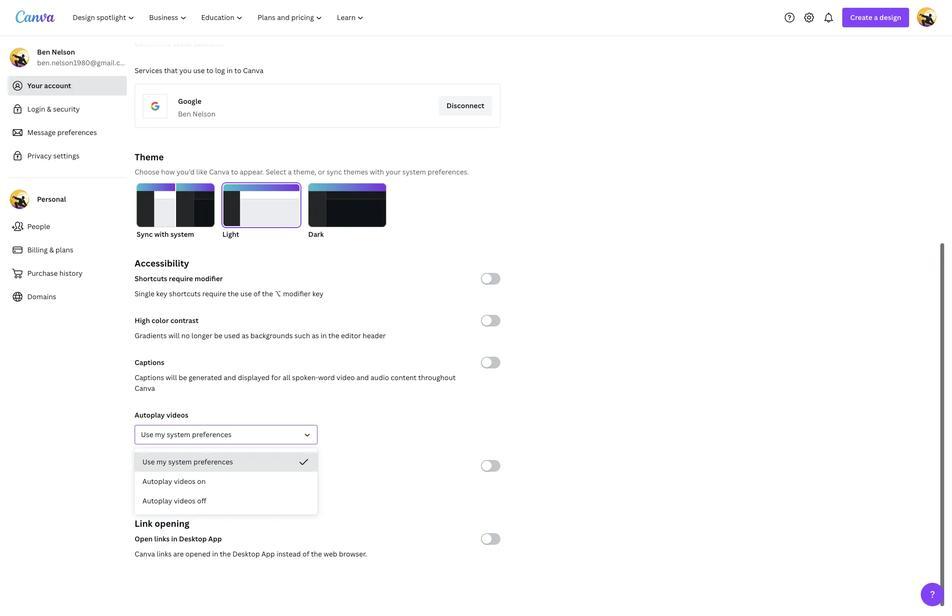 Task type: vqa. For each thing, say whether or not it's contained in the screenshot.
the Add associated with Add fideo noodles to the pot and cook until brown
no



Task type: locate. For each thing, give the bounding box(es) containing it.
0 horizontal spatial with
[[154, 230, 169, 239]]

require
[[169, 274, 193, 283], [202, 289, 226, 299]]

1 vertical spatial nelson
[[193, 109, 216, 119]]

will left the stay
[[203, 477, 214, 486]]

0 vertical spatial modifier
[[195, 274, 223, 283]]

1 horizontal spatial modifier
[[283, 289, 311, 299]]

increase
[[135, 461, 163, 471]]

1 vertical spatial autoplay
[[142, 477, 172, 486]]

ben down google
[[178, 109, 191, 119]]

1 vertical spatial &
[[49, 245, 54, 255]]

dark
[[308, 230, 324, 239]]

1 horizontal spatial and
[[357, 373, 369, 382]]

autoplay videos on option
[[135, 472, 318, 492]]

0 horizontal spatial desktop
[[179, 535, 207, 544]]

1 vertical spatial screen
[[146, 477, 168, 486]]

Use my system preferences button
[[135, 425, 318, 445]]

screen down increase
[[146, 477, 168, 486]]

top level navigation element
[[66, 8, 372, 27]]

disconnect button
[[439, 96, 492, 116]]

in right such
[[321, 331, 327, 340]]

all
[[283, 373, 290, 382]]

on
[[197, 477, 206, 486]]

app left instead
[[261, 550, 275, 559]]

2 vertical spatial autoplay
[[142, 497, 172, 506]]

billing & plans
[[27, 245, 73, 255]]

system inside button
[[167, 430, 190, 439]]

on screen messages will stay longer before dismissing
[[135, 477, 312, 486]]

&
[[47, 104, 51, 114], [49, 245, 54, 255]]

used
[[224, 331, 240, 340]]

autoplay videos on button
[[135, 472, 318, 492]]

0 vertical spatial will
[[168, 331, 180, 340]]

of
[[254, 289, 260, 299], [303, 550, 309, 559]]

you'd
[[177, 167, 195, 177]]

1 horizontal spatial with
[[370, 167, 384, 177]]

preferences down login & security link
[[57, 128, 97, 137]]

my up the autoplay videos on
[[156, 458, 167, 467]]

like
[[196, 167, 207, 177]]

use
[[141, 430, 153, 439], [142, 458, 155, 467]]

preferences inside button
[[192, 430, 232, 439]]

videos for autoplay videos off
[[174, 497, 196, 506]]

system inside button
[[168, 458, 192, 467]]

& left plans
[[49, 245, 54, 255]]

0 vertical spatial use my system preferences
[[141, 430, 232, 439]]

2 and from the left
[[357, 373, 369, 382]]

list box containing use my system preferences
[[135, 453, 318, 511]]

& right the login
[[47, 104, 51, 114]]

2 captions from the top
[[135, 373, 164, 382]]

a
[[874, 13, 878, 22], [288, 167, 292, 177]]

use
[[193, 66, 205, 75], [240, 289, 252, 299]]

will left generated
[[166, 373, 177, 382]]

0 vertical spatial screen
[[176, 461, 198, 471]]

my down autoplay videos
[[155, 430, 165, 439]]

2 vertical spatial preferences
[[193, 458, 233, 467]]

use up on
[[142, 458, 155, 467]]

nelson inside ben nelson ben.nelson1980@gmail.com
[[52, 47, 75, 57]]

and right video
[[357, 373, 369, 382]]

0 vertical spatial captions
[[135, 358, 164, 367]]

nelson inside google ben nelson
[[193, 109, 216, 119]]

& for login
[[47, 104, 51, 114]]

links left are
[[157, 550, 172, 559]]

will left no
[[168, 331, 180, 340]]

that
[[164, 66, 178, 75]]

0 vertical spatial a
[[874, 13, 878, 22]]

will inside captions will be generated and displayed for all spoken-word video and audio content throughout canva
[[166, 373, 177, 382]]

1 horizontal spatial longer
[[231, 477, 252, 486]]

screen up messages
[[176, 461, 198, 471]]

1 vertical spatial require
[[202, 289, 226, 299]]

1 horizontal spatial ben
[[178, 109, 191, 119]]

system up the accessibility
[[170, 230, 194, 239]]

autoplay videos off
[[142, 497, 206, 506]]

1 as from the left
[[242, 331, 249, 340]]

1 horizontal spatial key
[[312, 289, 324, 299]]

of right instead
[[303, 550, 309, 559]]

ben nelson image
[[917, 7, 937, 27]]

as
[[242, 331, 249, 340], [312, 331, 319, 340]]

autoplay inside button
[[142, 497, 172, 506]]

system down autoplay videos
[[167, 430, 190, 439]]

canva up autoplay videos
[[135, 384, 155, 393]]

2 vertical spatial videos
[[174, 497, 196, 506]]

1 horizontal spatial be
[[214, 331, 222, 340]]

list box
[[135, 453, 318, 511]]

be left generated
[[179, 373, 187, 382]]

shortcuts
[[135, 274, 167, 283]]

0 horizontal spatial as
[[242, 331, 249, 340]]

& for billing
[[49, 245, 54, 255]]

the left web
[[311, 550, 322, 559]]

sync
[[137, 230, 153, 239]]

1 vertical spatial use
[[142, 458, 155, 467]]

0 horizontal spatial of
[[254, 289, 260, 299]]

ben up your account
[[37, 47, 50, 57]]

0 vertical spatial use
[[193, 66, 205, 75]]

1 horizontal spatial desktop
[[233, 550, 260, 559]]

autoplay videos on
[[142, 477, 206, 486]]

1 vertical spatial my
[[156, 458, 167, 467]]

services
[[135, 66, 162, 75]]

0 vertical spatial be
[[214, 331, 222, 340]]

to left "appear."
[[231, 167, 238, 177]]

videos inside button
[[174, 497, 196, 506]]

canva down open
[[135, 550, 155, 559]]

1 horizontal spatial nelson
[[193, 109, 216, 119]]

0 vertical spatial links
[[154, 535, 170, 544]]

2 vertical spatial will
[[203, 477, 214, 486]]

captions inside captions will be generated and displayed for all spoken-word video and audio content throughout canva
[[135, 373, 164, 382]]

you
[[179, 66, 192, 75]]

on-
[[164, 461, 176, 471]]

1 key from the left
[[156, 289, 167, 299]]

system right your
[[402, 167, 426, 177]]

nelson up "ben.nelson1980@gmail.com"
[[52, 47, 75, 57]]

increase on-screen message display time
[[135, 461, 270, 471]]

0 vertical spatial videos
[[166, 411, 188, 420]]

app up opened
[[208, 535, 222, 544]]

screen
[[176, 461, 198, 471], [146, 477, 168, 486]]

preferences up use my system preferences button
[[192, 430, 232, 439]]

1 horizontal spatial as
[[312, 331, 319, 340]]

0 vertical spatial desktop
[[179, 535, 207, 544]]

google
[[178, 97, 201, 106]]

a inside dropdown button
[[874, 13, 878, 22]]

1 vertical spatial use my system preferences
[[142, 458, 233, 467]]

key right ⌥ on the top left of page
[[312, 289, 324, 299]]

as right 'used'
[[242, 331, 249, 340]]

the
[[228, 289, 239, 299], [262, 289, 273, 299], [328, 331, 339, 340], [220, 550, 231, 559], [311, 550, 322, 559]]

billing & plans link
[[8, 240, 127, 260]]

opening
[[155, 518, 189, 530]]

key right single
[[156, 289, 167, 299]]

plans
[[56, 245, 73, 255]]

your
[[27, 81, 43, 90]]

1 vertical spatial app
[[261, 550, 275, 559]]

1 captions from the top
[[135, 358, 164, 367]]

0 horizontal spatial be
[[179, 373, 187, 382]]

0 vertical spatial my
[[155, 430, 165, 439]]

1 vertical spatial be
[[179, 373, 187, 382]]

the up 'used'
[[228, 289, 239, 299]]

1 vertical spatial of
[[303, 550, 309, 559]]

in right opened
[[212, 550, 218, 559]]

people link
[[8, 217, 127, 237]]

1 vertical spatial desktop
[[233, 550, 260, 559]]

0 horizontal spatial require
[[169, 274, 193, 283]]

will for no
[[168, 331, 180, 340]]

0 horizontal spatial use
[[193, 66, 205, 75]]

with right the sync
[[154, 230, 169, 239]]

0 vertical spatial app
[[208, 535, 222, 544]]

0 horizontal spatial key
[[156, 289, 167, 299]]

0 horizontal spatial ben
[[37, 47, 50, 57]]

0 vertical spatial nelson
[[52, 47, 75, 57]]

nelson
[[52, 47, 75, 57], [193, 109, 216, 119]]

0 vertical spatial autoplay
[[135, 411, 165, 420]]

1 vertical spatial captions
[[135, 373, 164, 382]]

modifier up 'single key shortcuts require the use of the ⌥ modifier key'
[[195, 274, 223, 283]]

as right such
[[312, 331, 319, 340]]

canva inside captions will be generated and displayed for all spoken-word video and audio content throughout canva
[[135, 384, 155, 393]]

nelson down google
[[193, 109, 216, 119]]

0 vertical spatial &
[[47, 104, 51, 114]]

0 vertical spatial ben
[[37, 47, 50, 57]]

privacy
[[27, 151, 52, 160]]

contrast
[[170, 316, 199, 325]]

system
[[402, 167, 426, 177], [170, 230, 194, 239], [167, 430, 190, 439], [168, 458, 192, 467]]

1 vertical spatial links
[[157, 550, 172, 559]]

and left "displayed"
[[224, 373, 236, 382]]

to right log
[[234, 66, 241, 75]]

captions will be generated and displayed for all spoken-word video and audio content throughout canva
[[135, 373, 456, 393]]

sync with system
[[137, 230, 194, 239]]

content
[[391, 373, 417, 382]]

app
[[208, 535, 222, 544], [261, 550, 275, 559]]

captions down gradients
[[135, 358, 164, 367]]

audio
[[371, 373, 389, 382]]

autoplay for autoplay videos
[[135, 411, 165, 420]]

canva inside theme choose how you'd like canva to appear. select a theme, or sync themes with your system preferences.
[[209, 167, 229, 177]]

require up the shortcuts
[[169, 274, 193, 283]]

instead
[[277, 550, 301, 559]]

autoplay inside button
[[142, 477, 172, 486]]

1 vertical spatial videos
[[174, 477, 196, 486]]

gradients will no longer be used as backgrounds such as in the editor header
[[135, 331, 386, 340]]

use my system preferences up messages
[[142, 458, 233, 467]]

of left ⌥ on the top left of page
[[254, 289, 260, 299]]

use my system preferences option
[[135, 453, 318, 472]]

in
[[227, 66, 233, 75], [321, 331, 327, 340], [171, 535, 177, 544], [212, 550, 218, 559]]

a left design
[[874, 13, 878, 22]]

longer right no
[[191, 331, 212, 340]]

social
[[173, 39, 192, 48]]

key
[[156, 289, 167, 299], [312, 289, 324, 299]]

videos inside button
[[174, 477, 196, 486]]

0 vertical spatial of
[[254, 289, 260, 299]]

privacy settings
[[27, 151, 79, 160]]

0 horizontal spatial and
[[224, 373, 236, 382]]

1 horizontal spatial screen
[[176, 461, 198, 471]]

use my system preferences inside use my system preferences button
[[141, 430, 232, 439]]

captions up autoplay videos
[[135, 373, 164, 382]]

desktop
[[179, 535, 207, 544], [233, 550, 260, 559]]

services that you use to log in to canva
[[135, 66, 263, 75]]

security
[[53, 104, 80, 114]]

1 vertical spatial a
[[288, 167, 292, 177]]

be left 'used'
[[214, 331, 222, 340]]

login
[[27, 104, 45, 114]]

canva right like
[[209, 167, 229, 177]]

1 vertical spatial use
[[240, 289, 252, 299]]

will
[[168, 331, 180, 340], [166, 373, 177, 382], [203, 477, 214, 486]]

0 vertical spatial with
[[370, 167, 384, 177]]

links down link opening at the bottom of the page
[[154, 535, 170, 544]]

1 horizontal spatial use
[[240, 289, 252, 299]]

a right select
[[288, 167, 292, 177]]

require right the shortcuts
[[202, 289, 226, 299]]

canva right log
[[243, 66, 263, 75]]

1 vertical spatial with
[[154, 230, 169, 239]]

your account
[[27, 81, 71, 90]]

1 vertical spatial preferences
[[192, 430, 232, 439]]

0 vertical spatial longer
[[191, 331, 212, 340]]

1 horizontal spatial app
[[261, 550, 275, 559]]

0 horizontal spatial a
[[288, 167, 292, 177]]

links for are
[[157, 550, 172, 559]]

1 horizontal spatial a
[[874, 13, 878, 22]]

your
[[386, 167, 401, 177]]

1 vertical spatial will
[[166, 373, 177, 382]]

modifier right ⌥ on the top left of page
[[283, 289, 311, 299]]

single
[[135, 289, 155, 299]]

preferences
[[57, 128, 97, 137], [192, 430, 232, 439], [193, 458, 233, 467]]

in down opening
[[171, 535, 177, 544]]

web
[[324, 550, 337, 559]]

1 vertical spatial ben
[[178, 109, 191, 119]]

0 vertical spatial use
[[141, 430, 153, 439]]

preferences up the stay
[[193, 458, 233, 467]]

0 horizontal spatial nelson
[[52, 47, 75, 57]]

use down autoplay videos
[[141, 430, 153, 439]]

disconnect
[[447, 101, 484, 110]]

Dark button
[[308, 183, 386, 240]]

canva
[[243, 66, 263, 75], [209, 167, 229, 177], [135, 384, 155, 393], [135, 550, 155, 559]]

desktop up opened
[[179, 535, 207, 544]]

system up messages
[[168, 458, 192, 467]]

0 horizontal spatial app
[[208, 535, 222, 544]]

header
[[363, 331, 386, 340]]

and
[[224, 373, 236, 382], [357, 373, 369, 382]]

with left your
[[370, 167, 384, 177]]

use right 'you' at the left of the page
[[193, 66, 205, 75]]

longer down display at the bottom
[[231, 477, 252, 486]]

use left ⌥ on the top left of page
[[240, 289, 252, 299]]

⌥
[[275, 289, 281, 299]]

autoplay for autoplay videos off
[[142, 497, 172, 506]]

use my system preferences down autoplay videos
[[141, 430, 232, 439]]

desktop left instead
[[233, 550, 260, 559]]



Task type: describe. For each thing, give the bounding box(es) containing it.
connected
[[135, 39, 171, 48]]

videos for autoplay videos on
[[174, 477, 196, 486]]

off
[[197, 497, 206, 506]]

message preferences
[[27, 128, 97, 137]]

use my system preferences button
[[135, 453, 318, 472]]

will for be
[[166, 373, 177, 382]]

generated
[[189, 373, 222, 382]]

message
[[200, 461, 228, 471]]

link opening
[[135, 518, 189, 530]]

preferences inside button
[[193, 458, 233, 467]]

videos for autoplay videos
[[166, 411, 188, 420]]

sync
[[327, 167, 342, 177]]

purchase history link
[[8, 264, 127, 283]]

login & security link
[[8, 100, 127, 119]]

word
[[318, 373, 335, 382]]

autoplay videos off button
[[135, 492, 318, 511]]

select
[[266, 167, 286, 177]]

gradients
[[135, 331, 167, 340]]

message preferences link
[[8, 123, 127, 142]]

use my system preferences inside use my system preferences button
[[142, 458, 233, 467]]

editor
[[341, 331, 361, 340]]

0 horizontal spatial modifier
[[195, 274, 223, 283]]

shortcuts require modifier
[[135, 274, 223, 283]]

open links in desktop app
[[135, 535, 222, 544]]

1 vertical spatial longer
[[231, 477, 252, 486]]

message
[[27, 128, 56, 137]]

the right opened
[[220, 550, 231, 559]]

are
[[173, 550, 184, 559]]

with inside button
[[154, 230, 169, 239]]

browser.
[[339, 550, 367, 559]]

or
[[318, 167, 325, 177]]

domains
[[27, 292, 56, 301]]

messages
[[170, 477, 201, 486]]

google ben nelson
[[178, 97, 216, 119]]

the left editor
[[328, 331, 339, 340]]

light
[[222, 230, 239, 239]]

billing
[[27, 245, 48, 255]]

color
[[152, 316, 169, 325]]

video
[[337, 373, 355, 382]]

domains link
[[8, 287, 127, 307]]

preferences.
[[428, 167, 469, 177]]

autoplay videos off option
[[135, 492, 318, 511]]

open
[[135, 535, 153, 544]]

links for in
[[154, 535, 170, 544]]

0 horizontal spatial longer
[[191, 331, 212, 340]]

Sync with system button
[[137, 183, 215, 240]]

themes
[[344, 167, 368, 177]]

captions for captions
[[135, 358, 164, 367]]

ben inside ben nelson ben.nelson1980@gmail.com
[[37, 47, 50, 57]]

your account link
[[8, 76, 127, 96]]

personal
[[37, 195, 66, 204]]

ben inside google ben nelson
[[178, 109, 191, 119]]

opened
[[185, 550, 210, 559]]

theme choose how you'd like canva to appear. select a theme, or sync themes with your system preferences.
[[135, 151, 469, 177]]

1 vertical spatial modifier
[[283, 289, 311, 299]]

display
[[230, 461, 254, 471]]

autoplay videos
[[135, 411, 188, 420]]

single key shortcuts require the use of the ⌥ modifier key
[[135, 289, 324, 299]]

displayed
[[238, 373, 270, 382]]

such
[[295, 331, 310, 340]]

no
[[181, 331, 190, 340]]

0 horizontal spatial screen
[[146, 477, 168, 486]]

1 horizontal spatial of
[[303, 550, 309, 559]]

use inside button
[[142, 458, 155, 467]]

1 horizontal spatial require
[[202, 289, 226, 299]]

a inside theme choose how you'd like canva to appear. select a theme, or sync themes with your system preferences.
[[288, 167, 292, 177]]

use inside button
[[141, 430, 153, 439]]

for
[[271, 373, 281, 382]]

with inside theme choose how you'd like canva to appear. select a theme, or sync themes with your system preferences.
[[370, 167, 384, 177]]

in right log
[[227, 66, 233, 75]]

create
[[850, 13, 872, 22]]

history
[[59, 269, 83, 278]]

2 as from the left
[[312, 331, 319, 340]]

privacy settings link
[[8, 146, 127, 166]]

login & security
[[27, 104, 80, 114]]

theme,
[[293, 167, 316, 177]]

be inside captions will be generated and displayed for all spoken-word video and audio content throughout canva
[[179, 373, 187, 382]]

autoplay for autoplay videos on
[[142, 477, 172, 486]]

ben.nelson1980@gmail.com
[[37, 58, 131, 67]]

to left log
[[206, 66, 213, 75]]

spoken-
[[292, 373, 318, 382]]

choose
[[135, 167, 159, 177]]

system inside button
[[170, 230, 194, 239]]

connected social accounts
[[135, 39, 224, 48]]

to inside theme choose how you'd like canva to appear. select a theme, or sync themes with your system preferences.
[[231, 167, 238, 177]]

0 vertical spatial require
[[169, 274, 193, 283]]

0 vertical spatial preferences
[[57, 128, 97, 137]]

captions for captions will be generated and displayed for all spoken-word video and audio content throughout canva
[[135, 373, 164, 382]]

time
[[255, 461, 270, 471]]

the left ⌥ on the top left of page
[[262, 289, 273, 299]]

theme
[[135, 151, 164, 163]]

canva links are opened in the desktop app instead of the web browser.
[[135, 550, 367, 559]]

high
[[135, 316, 150, 325]]

Light button
[[222, 183, 300, 240]]

my inside button
[[156, 458, 167, 467]]

2 key from the left
[[312, 289, 324, 299]]

stay
[[216, 477, 230, 486]]

appear.
[[240, 167, 264, 177]]

high color contrast
[[135, 316, 199, 325]]

design
[[880, 13, 901, 22]]

system inside theme choose how you'd like canva to appear. select a theme, or sync themes with your system preferences.
[[402, 167, 426, 177]]

create a design
[[850, 13, 901, 22]]

accounts
[[194, 39, 224, 48]]

backgrounds
[[251, 331, 293, 340]]

log
[[215, 66, 225, 75]]

account
[[44, 81, 71, 90]]

settings
[[53, 151, 79, 160]]

how
[[161, 167, 175, 177]]

on
[[135, 477, 144, 486]]

shortcuts
[[169, 289, 201, 299]]

accessibility
[[135, 258, 189, 269]]

create a design button
[[843, 8, 909, 27]]

1 and from the left
[[224, 373, 236, 382]]

my inside button
[[155, 430, 165, 439]]



